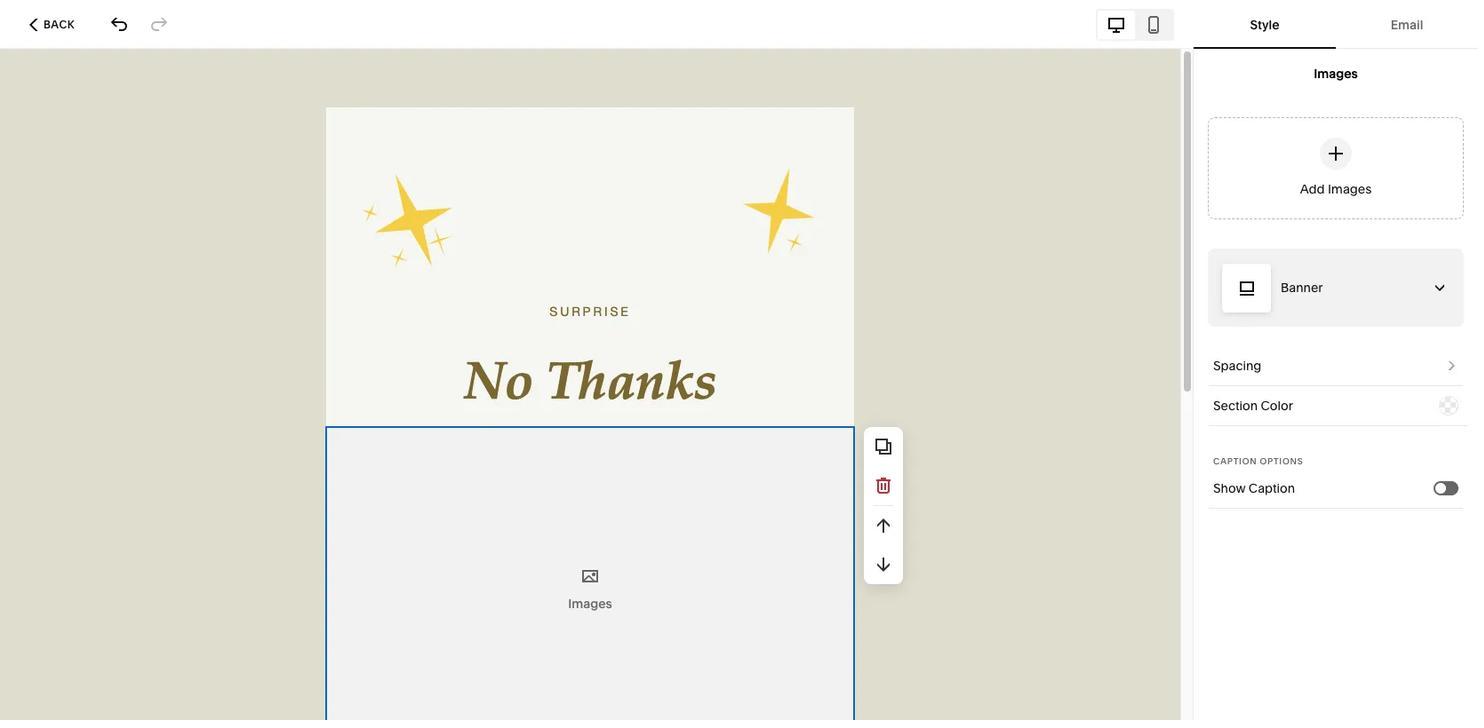 Task type: describe. For each thing, give the bounding box(es) containing it.
email button
[[1341, 0, 1473, 49]]

1 vertical spatial caption
[[1249, 481, 1295, 497]]

style button
[[1199, 0, 1331, 49]]

show
[[1213, 481, 1246, 497]]

tab list containing style
[[1194, 0, 1478, 49]]

Show Caption checkbox
[[1436, 483, 1446, 494]]

surprise
[[550, 305, 631, 319]]

add
[[1300, 181, 1325, 197]]

spacing
[[1213, 358, 1262, 374]]

images inside button
[[1328, 181, 1372, 197]]

options
[[1260, 457, 1304, 467]]

0 vertical spatial images
[[1314, 65, 1358, 81]]

add images
[[1300, 181, 1372, 197]]

caption options
[[1213, 457, 1304, 467]]

banner
[[1281, 280, 1323, 296]]



Task type: locate. For each thing, give the bounding box(es) containing it.
1 horizontal spatial 3tzcm image
[[149, 15, 169, 34]]

1 horizontal spatial tab list
[[1194, 0, 1478, 49]]

back
[[44, 17, 75, 31]]

caption down options
[[1249, 481, 1295, 497]]

0 horizontal spatial tab list
[[1098, 10, 1172, 39]]

2 3tzcm image from the left
[[149, 15, 169, 34]]

section color
[[1213, 398, 1293, 414]]

back button
[[24, 5, 80, 44]]

caption up show
[[1213, 457, 1257, 467]]

show caption
[[1213, 481, 1295, 497]]

no
[[464, 355, 533, 414]]

tab list
[[1194, 0, 1478, 49], [1098, 10, 1172, 39]]

thanks
[[546, 355, 717, 414]]

caption
[[1213, 457, 1257, 467], [1249, 481, 1295, 497]]

2 vertical spatial images
[[568, 597, 612, 613]]

section
[[1213, 398, 1258, 414]]

images
[[1314, 65, 1358, 81], [1328, 181, 1372, 197], [568, 597, 612, 613]]

3tzcm image
[[109, 15, 129, 34], [149, 15, 169, 34]]

color
[[1261, 398, 1293, 414]]

0 vertical spatial caption
[[1213, 457, 1257, 467]]

1 3tzcm image from the left
[[109, 15, 129, 34]]

no thanks
[[464, 355, 717, 414]]

email
[[1391, 16, 1423, 32]]

0 horizontal spatial 3tzcm image
[[109, 15, 129, 34]]

1 vertical spatial images
[[1328, 181, 1372, 197]]

add images button
[[1208, 117, 1464, 220]]

style
[[1250, 16, 1280, 32]]



Task type: vqa. For each thing, say whether or not it's contained in the screenshot.
the
no



